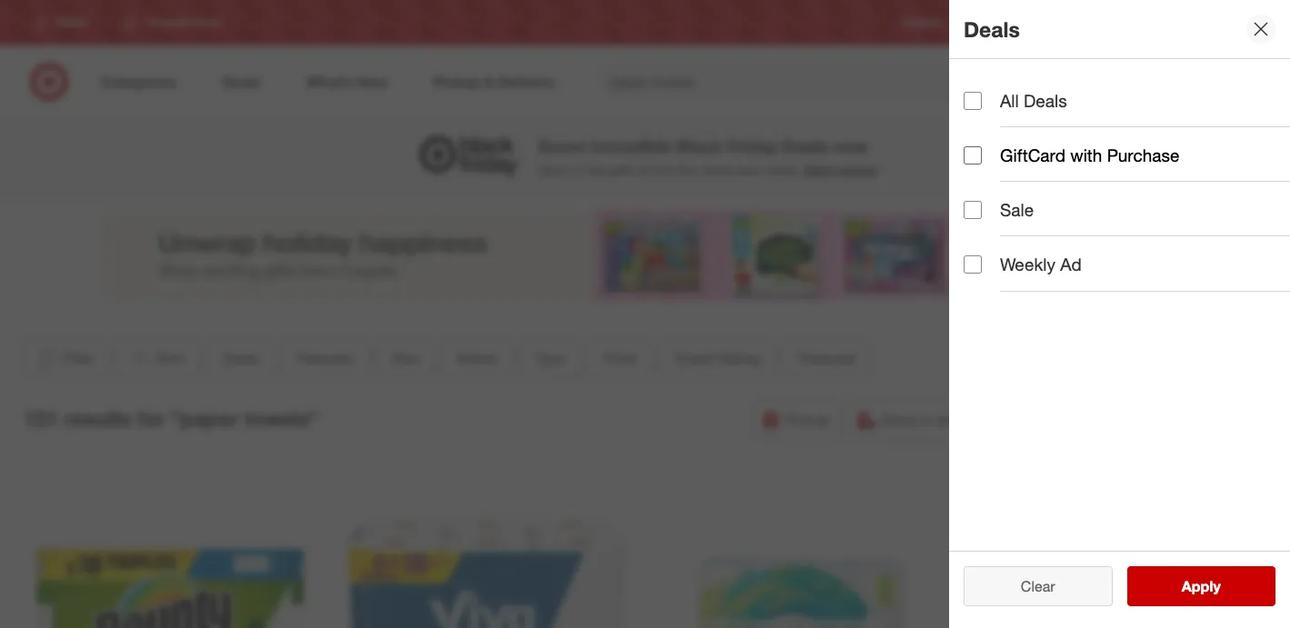 Task type: vqa. For each thing, say whether or not it's contained in the screenshot.
"All Deals" checkbox
yes



Task type: locate. For each thing, give the bounding box(es) containing it.
registry link
[[902, 15, 943, 31]]

"paper
[[171, 405, 238, 431]]

weekly ad
[[972, 16, 1023, 29], [1000, 254, 1082, 275]]

deals up '"paper'
[[222, 349, 259, 367]]

sort
[[156, 349, 184, 367]]

Sale checkbox
[[964, 201, 982, 219]]

gifts
[[610, 162, 634, 177]]

find stores
[[1215, 16, 1271, 29]]

1 vertical spatial weekly ad
[[1000, 254, 1082, 275]]

weekly right weekly ad option
[[1000, 254, 1055, 275]]

deals
[[701, 162, 732, 177]]

ad
[[1010, 16, 1023, 29], [1060, 254, 1082, 275]]

0 vertical spatial ad
[[1010, 16, 1023, 29]]

features button
[[281, 338, 368, 378]]

each
[[735, 162, 763, 177]]

apply
[[1182, 577, 1221, 595]]

towels"
[[244, 405, 318, 431]]

1 horizontal spatial ad
[[1060, 254, 1082, 275]]

weekly ad down sale
[[1000, 254, 1082, 275]]

pickup
[[785, 411, 829, 429]]

viva multi-surface paper towels - 6 triple rolls image
[[346, 480, 627, 628], [346, 480, 627, 628]]

0 horizontal spatial ad
[[1010, 16, 1023, 29]]

deals inside score incredible black friday deals now save on top gifts & find new deals each week. start saving
[[782, 136, 829, 157]]

weekly right registry
[[972, 16, 1007, 29]]

store
[[936, 411, 969, 429]]

for
[[137, 405, 165, 431]]

type button
[[519, 338, 580, 378]]

size button
[[376, 338, 434, 378]]

make-a-size paper towels - smartly™ image
[[979, 480, 1260, 628], [979, 480, 1260, 628]]

121 results for "paper towels"
[[23, 405, 318, 431]]

weekly ad right registry
[[972, 16, 1023, 29]]

deals dialog
[[949, 0, 1290, 628]]

0 vertical spatial weekly ad
[[972, 16, 1023, 29]]

find
[[1215, 16, 1236, 29]]

All Deals checkbox
[[964, 91, 982, 110]]

make-a-size paper towels - up & up™ image
[[663, 480, 944, 628], [663, 480, 944, 628]]

weekly ad inside deals dialog
[[1000, 254, 1082, 275]]

size
[[391, 349, 419, 367]]

filter
[[62, 349, 94, 367]]

&
[[638, 162, 646, 177]]

featured button
[[782, 338, 871, 378]]

1 vertical spatial ad
[[1060, 254, 1082, 275]]

deals
[[964, 16, 1020, 41], [1024, 90, 1067, 111], [782, 136, 829, 157], [222, 349, 259, 367]]

1 vertical spatial weekly
[[1000, 254, 1055, 275]]

find
[[649, 162, 671, 177]]

deals up start
[[782, 136, 829, 157]]

deals inside button
[[222, 349, 259, 367]]

guest
[[675, 349, 713, 367]]

top
[[587, 162, 606, 177]]

giftcard
[[1000, 145, 1065, 166]]

weekly
[[972, 16, 1007, 29], [1000, 254, 1055, 275]]

bounty select-a-size paper towels image
[[30, 480, 311, 628], [30, 480, 311, 628]]

rating
[[718, 349, 760, 367]]

all
[[1000, 90, 1019, 111]]



Task type: describe. For each thing, give the bounding box(es) containing it.
now
[[833, 136, 868, 157]]

deals right registry link
[[964, 16, 1020, 41]]

black
[[676, 136, 722, 157]]

sort button
[[115, 338, 199, 378]]

start
[[803, 162, 834, 177]]

stores
[[1239, 16, 1271, 29]]

pickup button
[[752, 400, 841, 440]]

week.
[[767, 162, 800, 177]]

GiftCard with Purchase checkbox
[[964, 146, 982, 164]]

deals right the all
[[1024, 90, 1067, 111]]

save
[[538, 162, 566, 177]]

clear button
[[964, 566, 1112, 606]]

giftcard with purchase
[[1000, 145, 1180, 166]]

deals button
[[207, 338, 274, 378]]

on
[[569, 162, 584, 177]]

ad inside deals dialog
[[1060, 254, 1082, 275]]

price button
[[588, 338, 652, 378]]

brand button
[[441, 338, 511, 378]]

all deals
[[1000, 90, 1067, 111]]

brand
[[457, 349, 496, 367]]

sale
[[1000, 199, 1034, 220]]

featured
[[798, 349, 855, 367]]

with
[[1070, 145, 1102, 166]]

saving
[[837, 162, 877, 177]]

0 vertical spatial weekly
[[972, 16, 1007, 29]]

incredible
[[591, 136, 672, 157]]

friday
[[727, 136, 777, 157]]

shop
[[882, 411, 917, 429]]

new
[[674, 162, 698, 177]]

121
[[23, 405, 58, 431]]

score
[[538, 136, 586, 157]]

type
[[534, 349, 565, 367]]

purchase
[[1107, 145, 1180, 166]]

What can we help you find? suggestions appear below search field
[[599, 62, 1051, 102]]

Weekly Ad checkbox
[[964, 255, 982, 274]]

shop in store button
[[848, 400, 981, 440]]

price
[[603, 349, 636, 367]]

score incredible black friday deals now save on top gifts & find new deals each week. start saving
[[538, 136, 877, 177]]

find stores link
[[1215, 15, 1271, 31]]

results
[[64, 405, 131, 431]]

in
[[921, 411, 932, 429]]

shop in store
[[882, 411, 969, 429]]

weekly ad link
[[972, 15, 1023, 31]]

filter button
[[23, 338, 108, 378]]

advertisement region
[[100, 210, 1191, 301]]

guest rating
[[675, 349, 760, 367]]

clear
[[1021, 577, 1055, 595]]

apply button
[[1127, 566, 1276, 606]]

features
[[297, 349, 353, 367]]

guest rating button
[[659, 338, 775, 378]]

weekly inside deals dialog
[[1000, 254, 1055, 275]]

registry
[[902, 16, 943, 29]]



